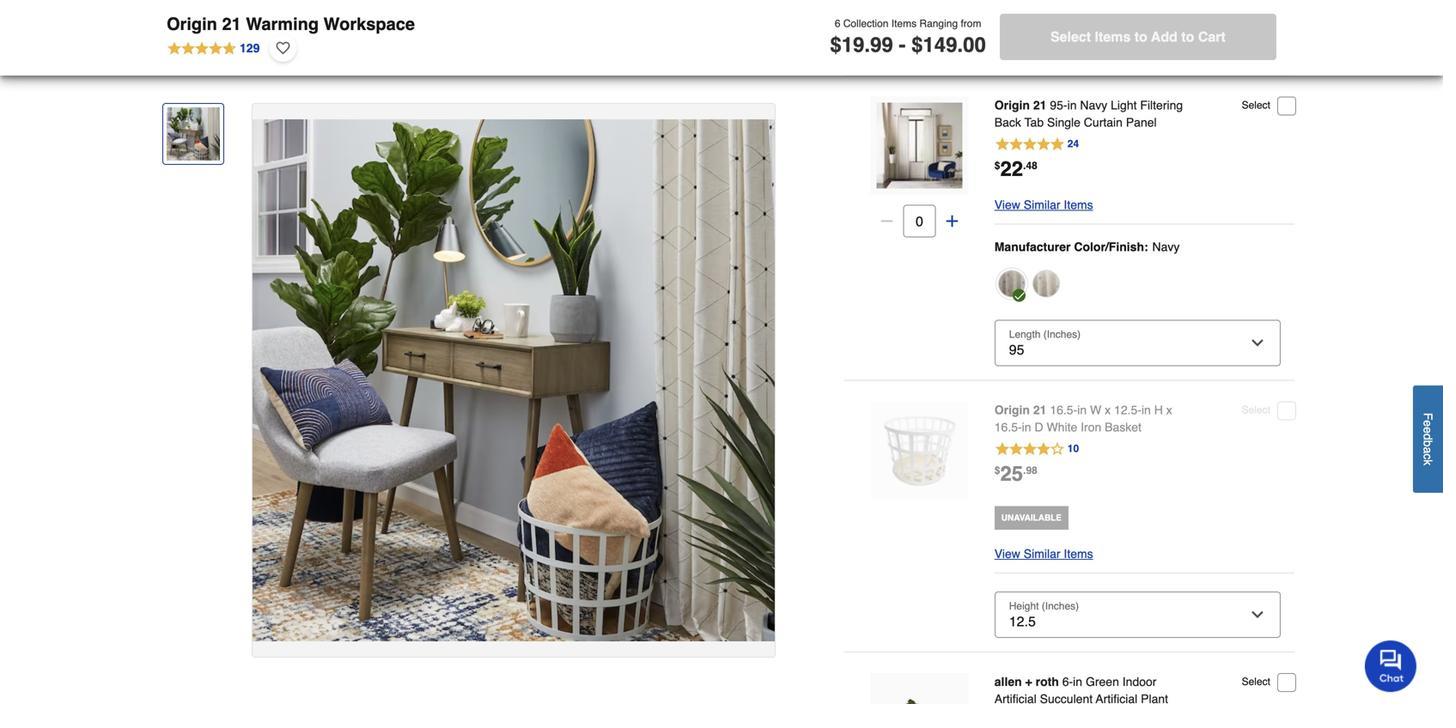 Task type: vqa. For each thing, say whether or not it's contained in the screenshot.
'Select Items To Add To Cart' button
yes



Task type: describe. For each thing, give the bounding box(es) containing it.
$ down 6
[[830, 33, 842, 56]]

1 vertical spatial 16.5-
[[995, 421, 1022, 434]]

from
[[961, 17, 982, 29]]

ranging
[[920, 17, 958, 29]]

16.5-in w x 12.5-in h x 16.5-in d white iron basket
[[995, 403, 1173, 434]]

4.7 stars image
[[167, 38, 261, 57]]

in for navy
[[1068, 98, 1077, 112]]

cart
[[1198, 29, 1226, 45]]

iron
[[1081, 421, 1102, 434]]

b
[[1422, 440, 1435, 447]]

2 to from the left
[[1182, 29, 1195, 45]]

similar for 3rd 'view similar items' button from the bottom of the page
[[1024, 18, 1061, 32]]

plant
[[1141, 693, 1169, 705]]

$ 25 . 98
[[995, 462, 1038, 486]]

manufacturer
[[995, 240, 1071, 254]]

3.8 stars image
[[995, 441, 1080, 459]]

roth
[[1036, 675, 1059, 689]]

indoor
[[1123, 675, 1157, 689]]

$ inside $ 25 . 98
[[995, 465, 1000, 477]]

curtain
[[1084, 116, 1123, 129]]

in for w
[[1078, 403, 1087, 417]]

origin 21 for 25
[[995, 403, 1047, 417]]

-
[[899, 33, 906, 56]]

12.5-
[[1114, 403, 1142, 417]]

similar for 2nd 'view similar items' button from the top of the page
[[1024, 198, 1061, 212]]

in left h
[[1142, 403, 1151, 417]]

22
[[1000, 157, 1023, 181]]

3 view similar items from the top
[[995, 547, 1093, 561]]

manufacturer color/finish : navy
[[995, 240, 1180, 254]]

f
[[1422, 413, 1435, 420]]

2 e from the top
[[1422, 427, 1435, 434]]

2 view from the top
[[995, 198, 1021, 212]]

white
[[1047, 421, 1078, 434]]

navy image
[[998, 270, 1026, 298]]

1 to from the left
[[1135, 29, 1148, 45]]

19.99
[[842, 33, 893, 56]]

3 view similar items button from the top
[[995, 544, 1093, 564]]

1 view similar items button from the top
[[995, 15, 1093, 36]]

stepper number input field with increment and decrement buttons number field for minus image
[[903, 205, 936, 238]]

stepper number input field with increment and decrement buttons number field for minus icon
[[903, 25, 936, 58]]

collection
[[843, 17, 889, 29]]

select for 6-in green indoor artificial succulent artificial plant
[[1242, 676, 1271, 688]]

d
[[1035, 421, 1044, 434]]

plus image for stepper number input field with increment and decrement buttons number field corresponding to minus image
[[944, 213, 961, 230]]

0 vertical spatial origin
[[167, 14, 217, 34]]

2 artificial from the left
[[1096, 693, 1138, 705]]

1 x from the left
[[1105, 403, 1111, 417]]

k
[[1422, 460, 1435, 466]]

similar for 3rd 'view similar items' button
[[1024, 547, 1061, 561]]

2 view similar items button from the top
[[995, 195, 1093, 215]]

navy inside 95-in navy light filtering back tab single curtain panel
[[1080, 98, 1108, 112]]

origin 21 warming workspace
[[167, 14, 415, 34]]

0 vertical spatial 21
[[222, 14, 241, 34]]

95-
[[1050, 98, 1068, 112]]

. for 25
[[1023, 465, 1026, 477]]

24
[[1068, 138, 1079, 150]]

in for green
[[1073, 675, 1083, 689]]

w
[[1090, 403, 1102, 417]]

origin 21 home decor collections  - thumbnail image
[[167, 107, 220, 161]]

21 for 25
[[1033, 403, 1047, 417]]

1 e from the top
[[1422, 420, 1435, 427]]

single
[[1047, 116, 1081, 129]]

2 view similar items from the top
[[995, 198, 1093, 212]]

d
[[1422, 434, 1435, 440]]

1 vertical spatial navy
[[1153, 240, 1180, 254]]

origin 21 for 22
[[995, 98, 1047, 112]]

origin for 25
[[995, 403, 1030, 417]]

:
[[1144, 240, 1148, 254]]

25
[[1000, 462, 1023, 486]]

origin 21 home decor collections image
[[253, 119, 775, 642]]

light
[[1111, 98, 1137, 112]]

10
[[1068, 443, 1079, 455]]

warming
[[246, 14, 319, 34]]



Task type: locate. For each thing, give the bounding box(es) containing it.
0 vertical spatial view similar items
[[995, 18, 1093, 32]]

in left w
[[1078, 403, 1087, 417]]

2 . from the top
[[1023, 465, 1026, 477]]

0 horizontal spatial navy
[[1080, 98, 1108, 112]]

back
[[995, 116, 1021, 129]]

0 vertical spatial 16.5-
[[1050, 403, 1078, 417]]

artificial down allen
[[995, 693, 1037, 705]]

e up d
[[1422, 420, 1435, 427]]

e up the b
[[1422, 427, 1435, 434]]

add
[[1151, 29, 1178, 45]]

select inside button
[[1051, 29, 1091, 45]]

21 up the d
[[1033, 403, 1047, 417]]

c
[[1422, 454, 1435, 460]]

origin up 4.7 stars image
[[167, 14, 217, 34]]

in
[[1068, 98, 1077, 112], [1078, 403, 1087, 417], [1142, 403, 1151, 417], [1022, 421, 1032, 434], [1073, 675, 1083, 689]]

in left the d
[[1022, 421, 1032, 434]]

navy right :
[[1153, 240, 1180, 254]]

plus image right minus image
[[944, 213, 961, 230]]

origin 21 up the d
[[995, 403, 1047, 417]]

1 vertical spatial view similar items
[[995, 198, 1093, 212]]

.
[[1023, 160, 1026, 172], [1023, 465, 1026, 477]]

f e e d b a c k button
[[1413, 386, 1443, 493]]

1 vertical spatial view
[[995, 198, 1021, 212]]

tab
[[1025, 116, 1044, 129]]

origin up back
[[995, 98, 1030, 112]]

navy up curtain
[[1080, 98, 1108, 112]]

select
[[1051, 29, 1091, 45], [1242, 99, 1271, 111], [1242, 404, 1271, 416], [1242, 676, 1271, 688]]

view similar items button down 48
[[995, 195, 1093, 215]]

view similar items button
[[995, 15, 1093, 36], [995, 195, 1093, 215], [995, 544, 1093, 564]]

1 horizontal spatial artificial
[[1096, 693, 1138, 705]]

artificial down green
[[1096, 693, 1138, 705]]

6-
[[1063, 675, 1073, 689]]

in up the succulent
[[1073, 675, 1083, 689]]

origin for 22
[[995, 98, 1030, 112]]

2 stepper number input field with increment and decrement buttons number field from the top
[[903, 205, 936, 238]]

0 vertical spatial .
[[1023, 160, 1026, 172]]

stepper number input field with increment and decrement buttons number field right minus icon
[[903, 25, 936, 58]]

1 horizontal spatial navy
[[1153, 240, 1180, 254]]

1 horizontal spatial to
[[1182, 29, 1195, 45]]

2 vertical spatial similar
[[1024, 547, 1061, 561]]

color/finish
[[1074, 240, 1144, 254]]

minus image
[[878, 33, 896, 50]]

1 . from the top
[[1023, 160, 1026, 172]]

workspace
[[324, 14, 415, 34]]

navy
[[1080, 98, 1108, 112], [1153, 240, 1180, 254]]

view right from
[[995, 18, 1021, 32]]

minus image
[[878, 213, 896, 230]]

2 vertical spatial origin
[[995, 403, 1030, 417]]

$ right -
[[912, 33, 923, 56]]

items inside button
[[1095, 29, 1131, 45]]

view similar items button right from
[[995, 15, 1093, 36]]

x
[[1105, 403, 1111, 417], [1167, 403, 1173, 417]]

1 horizontal spatial x
[[1167, 403, 1173, 417]]

artificial
[[995, 693, 1037, 705], [1096, 693, 1138, 705]]

2 vertical spatial view similar items button
[[995, 544, 1093, 564]]

2 vertical spatial view
[[995, 547, 1021, 561]]

1 view similar items from the top
[[995, 18, 1093, 32]]

view similar items
[[995, 18, 1093, 32], [995, 198, 1093, 212], [995, 547, 1093, 561]]

plus image
[[944, 33, 961, 50], [944, 213, 961, 230]]

$ inside $ 22 . 48
[[995, 160, 1000, 172]]

green
[[1086, 675, 1119, 689]]

origin
[[167, 14, 217, 34], [995, 98, 1030, 112], [995, 403, 1030, 417]]

4.8 stars image
[[995, 136, 1080, 154]]

16.5- left the d
[[995, 421, 1022, 434]]

. inside $ 22 . 48
[[1023, 160, 1026, 172]]

quickview image
[[911, 442, 928, 459]]

to right add
[[1182, 29, 1195, 45]]

Stepper number input field with increment and decrement buttons number field
[[903, 25, 936, 58], [903, 205, 936, 238]]

view similar items button down "unavailable"
[[995, 544, 1093, 564]]

+
[[1025, 675, 1033, 689]]

origin 21
[[995, 98, 1047, 112], [995, 403, 1047, 417]]

similar down "unavailable"
[[1024, 547, 1061, 561]]

view down 22
[[995, 198, 1021, 212]]

basket
[[1105, 421, 1142, 434]]

. down the 4.8 stars image
[[1023, 160, 1026, 172]]

0 vertical spatial view
[[995, 18, 1021, 32]]

2 origin 21 from the top
[[995, 403, 1047, 417]]

149.00
[[923, 33, 986, 56]]

16.5-
[[1050, 403, 1078, 417], [995, 421, 1022, 434]]

98
[[1026, 465, 1038, 477]]

stepper number input field with increment and decrement buttons number field right minus image
[[903, 205, 936, 238]]

x right w
[[1105, 403, 1111, 417]]

6-in green indoor artificial succulent artificial plant
[[995, 675, 1169, 705]]

items
[[892, 17, 917, 29], [1064, 18, 1093, 32], [1095, 29, 1131, 45], [1064, 198, 1093, 212], [1064, 547, 1093, 561]]

21 for 22
[[1033, 98, 1047, 112]]

1 stepper number input field with increment and decrement buttons number field from the top
[[903, 25, 936, 58]]

2 similar from the top
[[1024, 198, 1061, 212]]

f e e d b a c k
[[1422, 413, 1435, 466]]

. inside $ 25 . 98
[[1023, 465, 1026, 477]]

0 vertical spatial navy
[[1080, 98, 1108, 112]]

similar
[[1024, 18, 1061, 32], [1024, 198, 1061, 212], [1024, 547, 1061, 561]]

select for 95-in navy light filtering back tab single curtain panel
[[1242, 99, 1271, 111]]

21 up 4.7 stars image
[[222, 14, 241, 34]]

0 horizontal spatial to
[[1135, 29, 1148, 45]]

1 vertical spatial 21
[[1033, 98, 1047, 112]]

0 horizontal spatial artificial
[[995, 693, 1037, 705]]

1 vertical spatial .
[[1023, 465, 1026, 477]]

1 vertical spatial origin
[[995, 98, 1030, 112]]

select items to add to cart button
[[1000, 14, 1277, 60]]

select for 16.5-in w x 12.5-in h x 16.5-in d white iron basket
[[1242, 404, 1271, 416]]

similar down 48
[[1024, 198, 1061, 212]]

chat invite button image
[[1365, 640, 1418, 693]]

48
[[1026, 160, 1038, 172]]

heart outline image
[[276, 39, 290, 58]]

95-in navy light filtering back tab single curtain panel
[[995, 98, 1183, 129]]

. for 22
[[1023, 160, 1026, 172]]

6
[[835, 17, 841, 29]]

unavailable
[[1002, 513, 1062, 523]]

21 up tab
[[1033, 98, 1047, 112]]

2 vertical spatial view similar items
[[995, 547, 1093, 561]]

. down 3.8 stars "image"
[[1023, 465, 1026, 477]]

filtering
[[1140, 98, 1183, 112]]

1 artificial from the left
[[995, 693, 1037, 705]]

plus image down ranging
[[944, 33, 961, 50]]

0 horizontal spatial 16.5-
[[995, 421, 1022, 434]]

21
[[222, 14, 241, 34], [1033, 98, 1047, 112], [1033, 403, 1047, 417]]

a
[[1422, 447, 1435, 454]]

1 view from the top
[[995, 18, 1021, 32]]

1 vertical spatial origin 21
[[995, 403, 1047, 417]]

view similar items right from
[[995, 18, 1093, 32]]

panel
[[1126, 116, 1157, 129]]

allen + roth
[[995, 675, 1059, 689]]

e
[[1422, 420, 1435, 427], [1422, 427, 1435, 434]]

$ 22 . 48
[[995, 157, 1038, 181]]

2 plus image from the top
[[944, 213, 961, 230]]

$
[[830, 33, 842, 56], [912, 33, 923, 56], [995, 160, 1000, 172], [995, 465, 1000, 477]]

0 horizontal spatial x
[[1105, 403, 1111, 417]]

1 vertical spatial plus image
[[944, 213, 961, 230]]

succulent
[[1040, 693, 1093, 705]]

1 vertical spatial view similar items button
[[995, 195, 1093, 215]]

3 similar from the top
[[1024, 547, 1061, 561]]

in inside 6-in green indoor artificial succulent artificial plant
[[1073, 675, 1083, 689]]

quickview image
[[911, 137, 928, 154]]

x right h
[[1167, 403, 1173, 417]]

0 vertical spatial stepper number input field with increment and decrement buttons number field
[[903, 25, 936, 58]]

129
[[240, 41, 260, 55]]

origin 21 up back
[[995, 98, 1047, 112]]

1 plus image from the top
[[944, 33, 961, 50]]

1 horizontal spatial 16.5-
[[1050, 403, 1078, 417]]

grey image
[[1033, 270, 1060, 298]]

items inside 6 collection items ranging from $ 19.99 - $ 149.00
[[892, 17, 917, 29]]

view down "unavailable"
[[995, 547, 1021, 561]]

1 origin 21 from the top
[[995, 98, 1047, 112]]

6 collection items ranging from $ 19.99 - $ 149.00
[[830, 17, 986, 56]]

view similar items down 48
[[995, 198, 1093, 212]]

select items to add to cart
[[1051, 29, 1226, 45]]

1 vertical spatial stepper number input field with increment and decrement buttons number field
[[903, 205, 936, 238]]

view
[[995, 18, 1021, 32], [995, 198, 1021, 212], [995, 547, 1021, 561]]

3 view from the top
[[995, 547, 1021, 561]]

in up single
[[1068, 98, 1077, 112]]

2 x from the left
[[1167, 403, 1173, 417]]

allen
[[995, 675, 1022, 689]]

in inside 95-in navy light filtering back tab single curtain panel
[[1068, 98, 1077, 112]]

to left add
[[1135, 29, 1148, 45]]

1 similar from the top
[[1024, 18, 1061, 32]]

0 vertical spatial similar
[[1024, 18, 1061, 32]]

16.5- up white
[[1050, 403, 1078, 417]]

1 vertical spatial similar
[[1024, 198, 1061, 212]]

similar right from
[[1024, 18, 1061, 32]]

to
[[1135, 29, 1148, 45], [1182, 29, 1195, 45]]

$ left 48
[[995, 160, 1000, 172]]

origin up 3.8 stars "image"
[[995, 403, 1030, 417]]

plus image for minus icon's stepper number input field with increment and decrement buttons number field
[[944, 33, 961, 50]]

0 vertical spatial plus image
[[944, 33, 961, 50]]

view similar items down "unavailable"
[[995, 547, 1093, 561]]

0 vertical spatial view similar items button
[[995, 15, 1093, 36]]

0 vertical spatial origin 21
[[995, 98, 1047, 112]]

129 button
[[167, 34, 261, 62]]

$ left 98
[[995, 465, 1000, 477]]

2 vertical spatial 21
[[1033, 403, 1047, 417]]

h
[[1155, 403, 1163, 417]]



